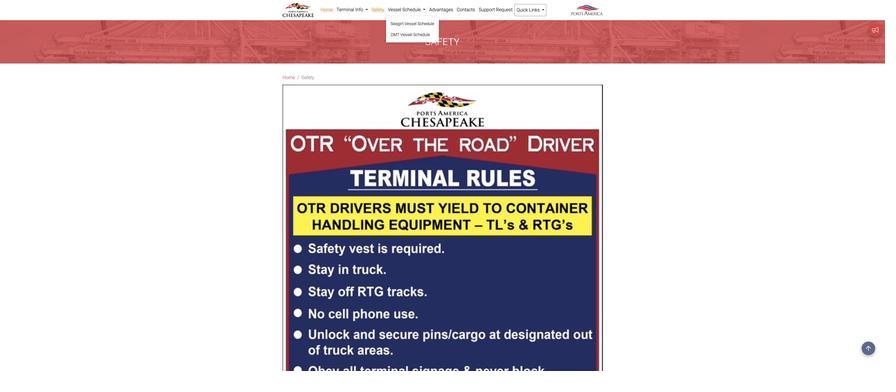 Task type: locate. For each thing, give the bounding box(es) containing it.
support
[[479, 7, 495, 12]]

seagirt vessel schedule
[[391, 21, 435, 26]]

support request link
[[477, 4, 515, 16]]

schedule
[[403, 7, 421, 12], [418, 21, 435, 26], [414, 32, 430, 37]]

1 horizontal spatial home link
[[319, 4, 335, 16]]

0 vertical spatial home link
[[319, 4, 335, 16]]

advantages link
[[428, 4, 455, 16]]

home for rightmost home link
[[321, 7, 333, 12]]

terminal info
[[337, 7, 365, 12]]

2 horizontal spatial safety
[[426, 36, 460, 47]]

safety
[[372, 7, 385, 12], [426, 36, 460, 47], [302, 75, 314, 80]]

1 vertical spatial home link
[[283, 74, 295, 81]]

schedule up dmt vessel schedule 'link'
[[418, 21, 435, 26]]

1 vertical spatial schedule
[[418, 21, 435, 26]]

home
[[321, 7, 333, 12], [283, 75, 295, 80]]

schedule inside "link"
[[418, 21, 435, 26]]

contacts link
[[455, 4, 477, 16]]

quick
[[517, 7, 528, 13]]

0 horizontal spatial home
[[283, 75, 295, 80]]

1 vertical spatial safety
[[426, 36, 460, 47]]

vessel schedule
[[388, 7, 422, 12]]

vessel right dmt
[[401, 32, 413, 37]]

vessel for seagirt
[[405, 21, 417, 26]]

2 vertical spatial schedule
[[414, 32, 430, 37]]

support request
[[479, 7, 513, 12]]

vessel
[[388, 7, 402, 12], [405, 21, 417, 26], [401, 32, 413, 37]]

home for home link to the left
[[283, 75, 295, 80]]

schedule for dmt vessel schedule
[[414, 32, 430, 37]]

terminal
[[337, 7, 355, 12]]

0 vertical spatial home
[[321, 7, 333, 12]]

vessel up dmt vessel schedule
[[405, 21, 417, 26]]

seagirt vessel schedule link
[[389, 18, 437, 29]]

advantages
[[430, 7, 453, 12]]

vessel inside 'link'
[[401, 32, 413, 37]]

1 horizontal spatial home
[[321, 7, 333, 12]]

schedule down seagirt vessel schedule "link"
[[414, 32, 430, 37]]

schedule up seagirt vessel schedule
[[403, 7, 421, 12]]

schedule inside 'link'
[[414, 32, 430, 37]]

vessel for dmt
[[401, 32, 413, 37]]

1 vertical spatial vessel
[[405, 21, 417, 26]]

2 vertical spatial safety
[[302, 75, 314, 80]]

0 vertical spatial safety
[[372, 7, 385, 12]]

2 vertical spatial vessel
[[401, 32, 413, 37]]

request
[[496, 7, 513, 12]]

0 horizontal spatial safety
[[302, 75, 314, 80]]

vessel inside "link"
[[405, 21, 417, 26]]

home link
[[319, 4, 335, 16], [283, 74, 295, 81]]

vessel up seagirt
[[388, 7, 402, 12]]

1 vertical spatial home
[[283, 75, 295, 80]]



Task type: vqa. For each thing, say whether or not it's contained in the screenshot.
topmost Schedule
yes



Task type: describe. For each thing, give the bounding box(es) containing it.
vessel schedule link
[[386, 4, 428, 16]]

contacts
[[457, 7, 475, 12]]

0 vertical spatial vessel
[[388, 7, 402, 12]]

seagirt
[[391, 21, 404, 26]]

1 horizontal spatial safety
[[372, 7, 385, 12]]

safety link
[[370, 4, 386, 16]]

dmt vessel schedule
[[391, 32, 430, 37]]

links
[[530, 7, 540, 13]]

otr driver terminal rules image
[[283, 85, 603, 371]]

quick links
[[517, 7, 541, 13]]

info
[[356, 7, 364, 12]]

go to top image
[[862, 342, 876, 356]]

dmt vessel schedule link
[[389, 29, 437, 40]]

dmt
[[391, 32, 400, 37]]

0 vertical spatial schedule
[[403, 7, 421, 12]]

terminal info link
[[335, 4, 370, 16]]

0 horizontal spatial home link
[[283, 74, 295, 81]]

quick links link
[[515, 4, 547, 16]]

schedule for seagirt vessel schedule
[[418, 21, 435, 26]]



